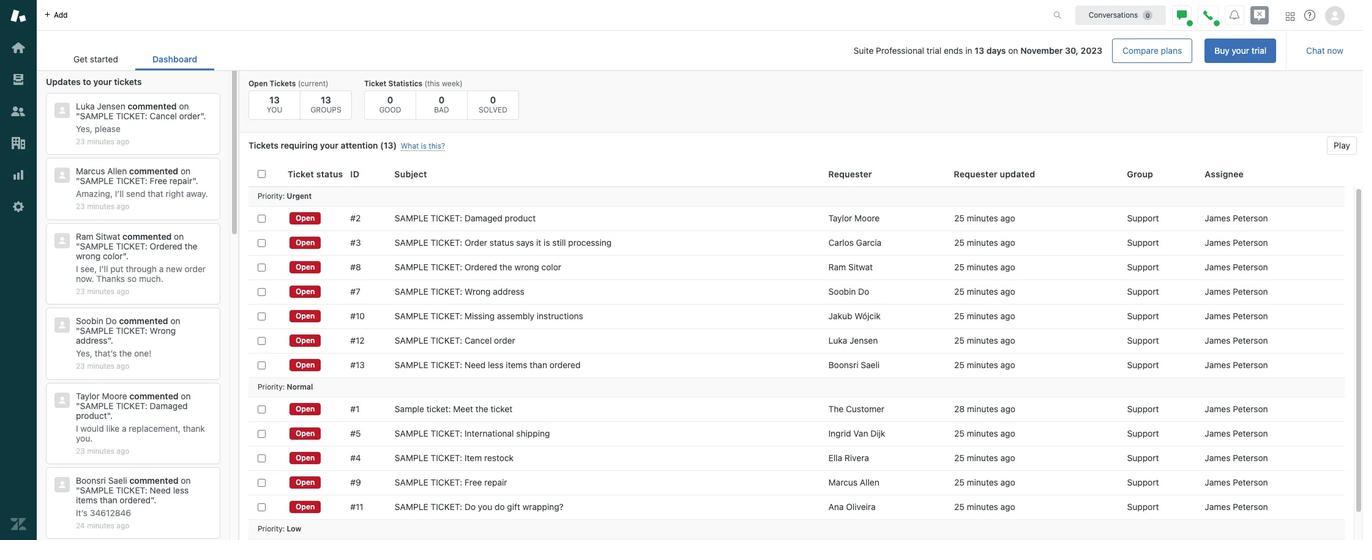 Task type: locate. For each thing, give the bounding box(es) containing it.
in
[[966, 45, 973, 56]]

do up wójcik
[[858, 287, 870, 297]]

i inside i would like a replacement, thank you. 23 minutes ago
[[76, 423, 78, 434]]

boonsri inside grid
[[829, 360, 859, 370]]

sample ticket: wrong address link
[[395, 287, 525, 298]]

commented for ram sitwat commented
[[123, 231, 172, 242]]

1 vertical spatial marcus
[[829, 478, 858, 488]]

23 up amazing,
[[76, 137, 85, 146]]

0 horizontal spatial soobin
[[76, 316, 103, 326]]

sample right #3
[[395, 238, 428, 248]]

1 horizontal spatial less
[[488, 360, 504, 370]]

0 horizontal spatial marcus
[[76, 166, 105, 177]]

taylor moore commented
[[76, 391, 179, 401]]

sample ticket: free repair
[[395, 478, 507, 488]]

customers image
[[10, 103, 26, 119]]

tickets requiring your attention ( 13 ) what is this?
[[249, 140, 445, 151]]

1 25 from the top
[[954, 213, 965, 223]]

than down instructions on the bottom of the page
[[530, 360, 547, 370]]

November 30, 2023 text field
[[1021, 45, 1103, 56]]

1 horizontal spatial status
[[490, 238, 514, 248]]

1 horizontal spatial ordered
[[550, 360, 581, 370]]

25 for ingrid van dijk
[[954, 429, 965, 439]]

i left would
[[76, 423, 78, 434]]

open for #2
[[296, 214, 315, 223]]

open for #8
[[296, 263, 315, 272]]

peterson for ella rivera
[[1233, 453, 1268, 463]]

0 vertical spatial need
[[465, 360, 486, 370]]

requester for requester updated
[[954, 169, 998, 179]]

moore up 'like'
[[102, 391, 127, 401]]

wrong down sample ticket: ordered the wrong color link
[[465, 287, 491, 297]]

your
[[1232, 45, 1250, 56], [93, 77, 112, 87], [320, 140, 339, 151]]

0 horizontal spatial moore
[[102, 391, 127, 401]]

support for soobin do
[[1127, 287, 1159, 297]]

taylor up would
[[76, 391, 100, 401]]

free
[[150, 176, 167, 186], [465, 478, 482, 488]]

sample ticket: wrong address down sample ticket: ordered the wrong color link
[[395, 287, 525, 297]]

0 vertical spatial less
[[488, 360, 504, 370]]

ticket: up 34612846
[[116, 486, 147, 496]]

1 requester from the left
[[829, 169, 872, 179]]

saeli down luka jensen
[[861, 360, 880, 370]]

0 vertical spatial boonsri
[[829, 360, 859, 370]]

". for taylor moore commented
[[107, 411, 113, 421]]

0 horizontal spatial ram
[[76, 231, 93, 242]]

1 horizontal spatial saeli
[[861, 360, 880, 370]]

1 horizontal spatial luka
[[829, 336, 847, 346]]

good
[[379, 105, 401, 114]]

1 vertical spatial order
[[185, 264, 206, 274]]

" up you.
[[76, 401, 80, 411]]

items
[[506, 360, 528, 370], [76, 495, 97, 506]]

is
[[421, 141, 427, 151], [544, 238, 550, 248]]

#10
[[350, 311, 365, 321]]

0 vertical spatial sitwat
[[96, 231, 120, 242]]

5 25 minutes ago from the top
[[954, 311, 1016, 321]]

shipping
[[516, 429, 550, 439]]

sample ticket: missing assembly instructions
[[395, 311, 583, 321]]

3 0 from the left
[[490, 94, 496, 105]]

tickets
[[270, 79, 296, 88], [249, 140, 279, 151]]

" for luka jensen commented
[[76, 111, 80, 121]]

8 peterson from the top
[[1233, 404, 1268, 414]]

0 vertical spatial priority
[[258, 192, 283, 201]]

commented up one!
[[119, 316, 168, 326]]

10 peterson from the top
[[1233, 453, 1268, 463]]

james for marcus allen
[[1205, 478, 1231, 488]]

1 vertical spatial cancel
[[465, 336, 492, 346]]

open for #10
[[296, 312, 315, 321]]

0 horizontal spatial boonsri
[[76, 476, 106, 486]]

james for carlos garcia
[[1205, 238, 1231, 248]]

a inside i would like a replacement, thank you. 23 minutes ago
[[122, 423, 126, 434]]

0 inside "0 good"
[[387, 94, 393, 105]]

1 vertical spatial repair
[[484, 478, 507, 488]]

1 vertical spatial taylor
[[76, 391, 100, 401]]

statistics
[[388, 79, 423, 88]]

1 vertical spatial wrong
[[515, 262, 539, 272]]

25 for soobin do
[[954, 287, 965, 297]]

7 peterson from the top
[[1233, 360, 1268, 370]]

damaged inside the sample ticket: damaged product link
[[465, 213, 503, 223]]

5 james peterson from the top
[[1205, 311, 1268, 321]]

soobin up jakub
[[829, 287, 856, 297]]

1 horizontal spatial than
[[530, 360, 547, 370]]

get started image
[[10, 40, 26, 56]]

25
[[954, 213, 965, 223], [954, 238, 965, 248], [954, 262, 965, 272], [954, 287, 965, 297], [954, 311, 965, 321], [954, 336, 965, 346], [954, 360, 965, 370], [954, 429, 965, 439], [954, 453, 965, 463], [954, 478, 965, 488], [954, 502, 965, 512]]

trial left the ends
[[927, 45, 942, 56]]

0 vertical spatial sample ticket: wrong address
[[395, 287, 525, 297]]

ticket: inside 'link'
[[431, 453, 462, 463]]

allen up send
[[107, 166, 127, 177]]

yes, that's the one! 23 minutes ago
[[76, 348, 151, 371]]

23 inside yes, that's the one! 23 minutes ago
[[76, 362, 85, 371]]

sample up amazing,
[[80, 176, 114, 186]]

23 down you.
[[76, 447, 85, 456]]

2 peterson from the top
[[1233, 238, 1268, 248]]

1 vertical spatial than
[[100, 495, 117, 506]]

marcus for marcus allen commented
[[76, 166, 105, 177]]

minutes inside yes, that's the one! 23 minutes ago
[[87, 362, 114, 371]]

cancel down dashboard
[[150, 111, 177, 121]]

2 0 from the left
[[439, 94, 445, 105]]

james for taylor moore
[[1205, 213, 1231, 223]]

ordered
[[550, 360, 581, 370], [120, 495, 151, 506]]

1 vertical spatial a
[[122, 423, 126, 434]]

james for soobin do
[[1205, 287, 1231, 297]]

10 james from the top
[[1205, 453, 1231, 463]]

0 horizontal spatial is
[[421, 141, 427, 151]]

4 james from the top
[[1205, 287, 1231, 297]]

0 horizontal spatial requester
[[829, 169, 872, 179]]

commented for luka jensen commented
[[128, 101, 177, 111]]

0 good
[[379, 94, 401, 114]]

0 horizontal spatial less
[[173, 486, 189, 496]]

2 on " from the top
[[76, 166, 190, 186]]

3 on " from the top
[[76, 231, 184, 252]]

1 horizontal spatial ram
[[829, 262, 846, 272]]

11 25 from the top
[[954, 502, 965, 512]]

6 25 from the top
[[954, 336, 965, 346]]

ticket for ticket statistics (this week)
[[364, 79, 387, 88]]

10 james peterson from the top
[[1205, 453, 1268, 463]]

status left says
[[490, 238, 514, 248]]

3 25 from the top
[[954, 262, 965, 272]]

0 vertical spatial color
[[103, 251, 123, 261]]

4 23 from the top
[[76, 362, 85, 371]]

13 down (current)
[[321, 94, 331, 105]]

commented up through
[[123, 231, 172, 242]]

moore up garcia
[[855, 213, 880, 223]]

sample up that's
[[80, 326, 114, 336]]

product up would
[[76, 411, 107, 421]]

4 on " from the top
[[76, 316, 180, 336]]

1 vertical spatial boonsri
[[76, 476, 106, 486]]

: for urgent
[[283, 192, 285, 201]]

1 vertical spatial luka
[[829, 336, 847, 346]]

8 james peterson from the top
[[1205, 404, 1268, 414]]

your inside "button"
[[1232, 45, 1250, 56]]

moore for taylor moore
[[855, 213, 880, 223]]

1 on " from the top
[[76, 101, 189, 121]]

requiring
[[281, 140, 318, 151]]

: left low
[[283, 525, 285, 534]]

i'll inside i see, i'll put through a new order now. thanks so much. 23 minutes ago
[[99, 264, 108, 274]]

1 james from the top
[[1205, 213, 1231, 223]]

6 25 minutes ago from the top
[[954, 336, 1016, 346]]

1 horizontal spatial i'll
[[115, 189, 124, 199]]

0 vertical spatial wrong
[[76, 251, 101, 261]]

10 25 from the top
[[954, 478, 965, 488]]

2 trial from the left
[[1252, 45, 1267, 56]]

on
[[1009, 45, 1018, 56], [179, 101, 189, 111], [181, 166, 190, 177], [174, 231, 184, 242], [170, 316, 180, 326], [181, 391, 191, 401], [181, 476, 191, 486]]

" for marcus allen commented
[[76, 176, 80, 186]]

sample ticket: do you do gift wrapping?
[[395, 502, 564, 512]]

2 vertical spatial do
[[465, 502, 476, 512]]

professional
[[876, 45, 924, 56]]

cancel down missing
[[465, 336, 492, 346]]

11 james from the top
[[1205, 478, 1231, 488]]

on " up one!
[[76, 316, 180, 336]]

sample ticket: need less items than ordered up 34612846
[[76, 486, 189, 506]]

9 support from the top
[[1127, 429, 1159, 439]]

5 james from the top
[[1205, 311, 1231, 321]]

luka down jakub
[[829, 336, 847, 346]]

ticket: inside sample ticket: need less items than ordered
[[116, 486, 147, 496]]

1 horizontal spatial product
[[505, 213, 536, 223]]

much.
[[139, 274, 163, 284]]

2 yes, from the top
[[76, 348, 92, 359]]

taylor inside grid
[[829, 213, 852, 223]]

4 25 from the top
[[954, 287, 965, 297]]

1 horizontal spatial a
[[159, 264, 164, 274]]

7 25 minutes ago from the top
[[954, 360, 1016, 370]]

damaged
[[465, 213, 503, 223], [150, 401, 188, 411]]

0 vertical spatial your
[[1232, 45, 1250, 56]]

sample ticket: order status says it is still processing
[[395, 238, 612, 248]]

sample ticket: meet the ticket
[[395, 404, 513, 414]]

#5
[[350, 429, 361, 439]]

commented for marcus allen commented
[[129, 166, 178, 177]]

sitwat for ram sitwat
[[849, 262, 873, 272]]

0 horizontal spatial cancel
[[150, 111, 177, 121]]

repair for sample ticket: free repair ".
[[170, 176, 192, 186]]

1 0 from the left
[[387, 94, 393, 105]]

: for normal
[[283, 383, 285, 392]]

1 vertical spatial :
[[283, 383, 285, 392]]

november
[[1021, 45, 1063, 56]]

1 vertical spatial saeli
[[108, 476, 127, 486]]

6 " from the top
[[76, 486, 80, 496]]

order for sample ticket: cancel order
[[494, 336, 515, 346]]

ram inside grid
[[829, 262, 846, 272]]

3 peterson from the top
[[1233, 262, 1268, 272]]

1 i from the top
[[76, 264, 78, 274]]

9 25 minutes ago from the top
[[954, 453, 1016, 463]]

4 peterson from the top
[[1233, 287, 1268, 297]]

0 vertical spatial damaged
[[465, 213, 503, 223]]

on " for taylor moore
[[76, 391, 191, 411]]

1 vertical spatial less
[[173, 486, 189, 496]]

5 23 from the top
[[76, 447, 85, 456]]

yes, inside yes, please 23 minutes ago
[[76, 124, 92, 134]]

ticket: inside sample ticket: wrong address
[[116, 326, 147, 336]]

0 horizontal spatial than
[[100, 495, 117, 506]]

commented up that
[[129, 166, 178, 177]]

1 yes, from the top
[[76, 124, 92, 134]]

ticket: down sample ticket: free repair link
[[431, 502, 462, 512]]

the down away.
[[185, 241, 197, 252]]

priority down select all tickets option
[[258, 192, 283, 201]]

sample up the "sample ticket: free repair"
[[395, 453, 428, 463]]

12 james from the top
[[1205, 502, 1231, 512]]

0 for 0 bad
[[439, 94, 445, 105]]

ordered down boonsri saeli commented
[[120, 495, 151, 506]]

requester up taylor moore
[[829, 169, 872, 179]]

3 james from the top
[[1205, 262, 1231, 272]]

13 down open tickets (current)
[[269, 94, 280, 105]]

1 horizontal spatial requester
[[954, 169, 998, 179]]

restock
[[484, 453, 514, 463]]

luka down to
[[76, 101, 95, 111]]

0 vertical spatial order
[[179, 111, 200, 121]]

0 vertical spatial :
[[283, 192, 285, 201]]

ticket:
[[116, 111, 147, 121], [116, 176, 147, 186], [431, 213, 462, 223], [431, 238, 462, 248], [116, 241, 147, 252], [431, 262, 462, 272], [431, 287, 462, 297], [431, 311, 462, 321], [116, 326, 147, 336], [431, 336, 462, 346], [431, 360, 462, 370], [116, 401, 147, 411], [431, 429, 462, 439], [431, 453, 462, 463], [431, 478, 462, 488], [116, 486, 147, 496], [431, 502, 462, 512]]

yes, left please
[[76, 124, 92, 134]]

international
[[465, 429, 514, 439]]

on down thank
[[181, 476, 191, 486]]

your right the requiring
[[320, 140, 339, 151]]

main element
[[0, 0, 37, 541]]

1 support from the top
[[1127, 213, 1159, 223]]

the
[[829, 404, 844, 414]]

1 23 from the top
[[76, 137, 85, 146]]

5 25 from the top
[[954, 311, 965, 321]]

25 for ella rivera
[[954, 453, 965, 463]]

1 vertical spatial product
[[76, 411, 107, 421]]

allen inside grid
[[860, 478, 880, 488]]

7 support from the top
[[1127, 360, 1159, 370]]

sample ticket: ordered the wrong color up through
[[76, 241, 197, 261]]

status left id
[[316, 169, 343, 179]]

9 james from the top
[[1205, 429, 1231, 439]]

james peterson for ella rivera
[[1205, 453, 1268, 463]]

13 inside section
[[975, 45, 985, 56]]

23 inside i would like a replacement, thank you. 23 minutes ago
[[76, 447, 85, 456]]

9 25 from the top
[[954, 453, 965, 463]]

" up it's
[[76, 486, 80, 496]]

0 horizontal spatial sample ticket: need less items than ordered
[[76, 486, 189, 506]]

yes, inside yes, that's the one! 23 minutes ago
[[76, 348, 92, 359]]

1 horizontal spatial color
[[542, 262, 561, 272]]

8 james from the top
[[1205, 404, 1231, 414]]

2 horizontal spatial do
[[858, 287, 870, 297]]

items inside sample ticket: need less items than ordered link
[[506, 360, 528, 370]]

1 vertical spatial need
[[150, 486, 171, 496]]

1 horizontal spatial boonsri
[[829, 360, 859, 370]]

0 vertical spatial jensen
[[97, 101, 125, 111]]

0 vertical spatial saeli
[[861, 360, 880, 370]]

grid
[[239, 162, 1363, 541]]

2 horizontal spatial 0
[[490, 94, 496, 105]]

you.
[[76, 433, 93, 444]]

order down dashboard
[[179, 111, 200, 121]]

0 horizontal spatial allen
[[107, 166, 127, 177]]

sample up sample ticket: wrong address link
[[395, 262, 428, 272]]

dijk
[[871, 429, 885, 439]]

11 james peterson from the top
[[1205, 478, 1268, 488]]

organizations image
[[10, 135, 26, 151]]

6 james from the top
[[1205, 336, 1231, 346]]

10 support from the top
[[1127, 453, 1159, 463]]

ticket: up please
[[116, 111, 147, 121]]

0 horizontal spatial sitwat
[[96, 231, 120, 242]]

" for taylor moore commented
[[76, 401, 80, 411]]

1 horizontal spatial allen
[[860, 478, 880, 488]]

jensen up please
[[97, 101, 125, 111]]

25 minutes ago for soobin do
[[954, 287, 1016, 297]]

boonsri for boonsri saeli commented
[[76, 476, 106, 486]]

do for soobin do
[[858, 287, 870, 297]]

0 vertical spatial free
[[150, 176, 167, 186]]

support for jakub wójcik
[[1127, 311, 1159, 321]]

send
[[126, 189, 145, 199]]

1 : from the top
[[283, 192, 285, 201]]

2 support from the top
[[1127, 238, 1159, 248]]

3 priority from the top
[[258, 525, 283, 534]]

6 support from the top
[[1127, 336, 1159, 346]]

sitwat
[[96, 231, 120, 242], [849, 262, 873, 272]]

sample ticket: ordered the wrong color down order
[[395, 262, 561, 272]]

ago inside yes, please 23 minutes ago
[[117, 137, 129, 146]]

days
[[987, 45, 1006, 56]]

3 25 minutes ago from the top
[[954, 262, 1016, 272]]

than inside sample ticket: need less items than ordered link
[[530, 360, 547, 370]]

luka for luka jensen
[[829, 336, 847, 346]]

25 minutes ago for ingrid van dijk
[[954, 429, 1016, 439]]

reporting image
[[10, 167, 26, 183]]

through
[[126, 264, 157, 274]]

ticket: inside sample ticket: damaged product
[[116, 401, 147, 411]]

0 vertical spatial i'll
[[115, 189, 124, 199]]

new
[[166, 264, 182, 274]]

12 peterson from the top
[[1233, 502, 1268, 512]]

25 minutes ago for ella rivera
[[954, 453, 1016, 463]]

sample ticket: damaged product up 'like'
[[76, 401, 188, 421]]

commented down tickets
[[128, 101, 177, 111]]

ram sitwat commented
[[76, 231, 172, 242]]

section
[[224, 39, 1277, 63]]

open for #5
[[296, 429, 315, 438]]

open tickets (current)
[[249, 79, 329, 88]]

2 priority from the top
[[258, 383, 283, 392]]

get help image
[[1305, 10, 1316, 21]]

sample up please
[[80, 111, 114, 121]]

0 horizontal spatial ticket
[[288, 169, 314, 179]]

requester left updated
[[954, 169, 998, 179]]

free up that
[[150, 176, 167, 186]]

2 james peterson from the top
[[1205, 238, 1268, 248]]

: left normal
[[283, 383, 285, 392]]

the left one!
[[119, 348, 132, 359]]

11 support from the top
[[1127, 478, 1159, 488]]

0 horizontal spatial address
[[76, 336, 107, 346]]

need down i would like a replacement, thank you. 23 minutes ago
[[150, 486, 171, 496]]

30,
[[1065, 45, 1079, 56]]

0 vertical spatial moore
[[855, 213, 880, 223]]

open for #13
[[296, 361, 315, 370]]

7 james peterson from the top
[[1205, 360, 1268, 370]]

ticket: up 'like'
[[116, 401, 147, 411]]

that's
[[95, 348, 117, 359]]

sitwat down carlos garcia
[[849, 262, 873, 272]]

25 for jakub wójcik
[[954, 311, 965, 321]]

support for ana oliveira
[[1127, 502, 1159, 512]]

2 25 minutes ago from the top
[[954, 238, 1016, 248]]

0 inside 0 bad
[[439, 94, 445, 105]]

10 25 minutes ago from the top
[[954, 478, 1016, 488]]

do for soobin do commented
[[106, 316, 117, 326]]

25 minutes ago for taylor moore
[[954, 213, 1016, 223]]

trial
[[927, 45, 942, 56], [1252, 45, 1267, 56]]

#3
[[350, 238, 361, 248]]

ram
[[76, 231, 93, 242], [829, 262, 846, 272]]

4 support from the top
[[1127, 287, 1159, 297]]

23 up taylor moore commented
[[76, 362, 85, 371]]

4 25 minutes ago from the top
[[954, 287, 1016, 297]]

0 vertical spatial soobin
[[829, 287, 856, 297]]

i inside i see, i'll put through a new order now. thanks so much. 23 minutes ago
[[76, 264, 78, 274]]

the
[[185, 241, 197, 252], [500, 262, 512, 272], [119, 348, 132, 359], [476, 404, 488, 414]]

this?
[[429, 141, 445, 151]]

on " for soobin do
[[76, 316, 180, 336]]

1 vertical spatial ordered
[[465, 262, 497, 272]]

1 james peterson from the top
[[1205, 213, 1268, 223]]

peterson for ana oliveira
[[1233, 502, 1268, 512]]

25 for taylor moore
[[954, 213, 965, 223]]

tab list containing get started
[[56, 48, 215, 70]]

sitwat up put
[[96, 231, 120, 242]]

8 25 from the top
[[954, 429, 965, 439]]

priority left normal
[[258, 383, 283, 392]]

0 horizontal spatial sample ticket: wrong address
[[76, 326, 176, 346]]

4 " from the top
[[76, 326, 80, 336]]

0 vertical spatial ticket
[[364, 79, 387, 88]]

#9
[[350, 478, 361, 488]]

cancel for sample ticket: cancel order ".
[[150, 111, 177, 121]]

0 vertical spatial is
[[421, 141, 427, 151]]

on " for luka jensen
[[76, 101, 189, 121]]

address up that's
[[76, 336, 107, 346]]

james peterson for ana oliveira
[[1205, 502, 1268, 512]]

13 inside 13 groups
[[321, 94, 331, 105]]

product
[[505, 213, 536, 223], [76, 411, 107, 421]]

25 minutes ago for marcus allen
[[954, 478, 1016, 488]]

button displays agent's chat status as online. image
[[1177, 10, 1187, 20]]

ticket inside grid
[[288, 169, 314, 179]]

1 horizontal spatial your
[[320, 140, 339, 151]]

None checkbox
[[258, 264, 266, 272], [258, 288, 266, 296], [258, 313, 266, 321], [258, 337, 266, 345], [258, 362, 266, 369], [258, 430, 266, 438], [258, 479, 266, 487], [258, 504, 266, 512], [258, 264, 266, 272], [258, 288, 266, 296], [258, 313, 266, 321], [258, 337, 266, 345], [258, 362, 266, 369], [258, 430, 266, 438], [258, 479, 266, 487], [258, 504, 266, 512]]

ticket up "0 good" on the left of the page
[[364, 79, 387, 88]]

2 vertical spatial your
[[320, 140, 339, 151]]

support for boonsri saeli
[[1127, 360, 1159, 370]]

0 vertical spatial do
[[858, 287, 870, 297]]

grid containing ticket status
[[239, 162, 1363, 541]]

the right meet
[[476, 404, 488, 414]]

5 peterson from the top
[[1233, 311, 1268, 321]]

1 " from the top
[[76, 111, 80, 121]]

3 support from the top
[[1127, 262, 1159, 272]]

zendesk support image
[[10, 8, 26, 24]]

2 i from the top
[[76, 423, 78, 434]]

3 : from the top
[[283, 525, 285, 534]]

ram sitwat
[[829, 262, 873, 272]]

1 vertical spatial priority
[[258, 383, 283, 392]]

".
[[200, 111, 206, 121], [192, 176, 198, 186], [123, 251, 128, 261], [107, 336, 113, 346], [107, 411, 113, 421], [151, 495, 156, 506]]

1 vertical spatial i
[[76, 423, 78, 434]]

tab list
[[56, 48, 215, 70]]

4 james peterson from the top
[[1205, 287, 1268, 297]]

0 vertical spatial repair
[[170, 176, 192, 186]]

amazing, i'll send that right away. 23 minutes ago
[[76, 189, 208, 211]]

1 vertical spatial moore
[[102, 391, 127, 401]]

1 horizontal spatial soobin
[[829, 287, 856, 297]]

than up 34612846
[[100, 495, 117, 506]]

: for low
[[283, 525, 285, 534]]

assignee
[[1205, 169, 1244, 179]]

1 25 minutes ago from the top
[[954, 213, 1016, 223]]

color
[[103, 251, 123, 261], [542, 262, 561, 272]]

support for carlos garcia
[[1127, 238, 1159, 248]]

oliveira
[[846, 502, 876, 512]]

color down still
[[542, 262, 561, 272]]

1 horizontal spatial need
[[465, 360, 486, 370]]

6 on " from the top
[[76, 476, 191, 496]]

7 25 from the top
[[954, 360, 965, 370]]

11 25 minutes ago from the top
[[954, 502, 1016, 512]]

8 support from the top
[[1127, 404, 1159, 414]]

ticket: up through
[[116, 241, 147, 252]]

on for sample ticket: need less items than ordered
[[181, 476, 191, 486]]

conversations
[[1089, 10, 1138, 19]]

amazing,
[[76, 189, 113, 199]]

5 on " from the top
[[76, 391, 191, 411]]

trial inside "button"
[[1252, 45, 1267, 56]]

id
[[350, 169, 360, 179]]

(this
[[425, 79, 440, 88]]

2 requester from the left
[[954, 169, 998, 179]]

6 james peterson from the top
[[1205, 336, 1268, 346]]

soobin for soobin do commented
[[76, 316, 103, 326]]

ticket
[[491, 404, 513, 414]]

ticket up urgent
[[288, 169, 314, 179]]

1 horizontal spatial moore
[[855, 213, 880, 223]]

gift
[[507, 502, 520, 512]]

: left urgent
[[283, 192, 285, 201]]

2 james from the top
[[1205, 238, 1231, 248]]

ago inside i see, i'll put through a new order now. thanks so much. 23 minutes ago
[[117, 287, 129, 296]]

0 horizontal spatial color
[[103, 251, 123, 261]]

allen for marcus allen
[[860, 478, 880, 488]]

james peterson for ingrid van dijk
[[1205, 429, 1268, 439]]

25 for luka jensen
[[954, 336, 965, 346]]

2 : from the top
[[283, 383, 285, 392]]

3 23 from the top
[[76, 287, 85, 296]]

sample up 34612846
[[80, 486, 114, 496]]

a
[[159, 264, 164, 274], [122, 423, 126, 434]]

what
[[401, 141, 419, 151]]

do
[[858, 287, 870, 297], [106, 316, 117, 326], [465, 502, 476, 512]]

0 horizontal spatial trial
[[927, 45, 942, 56]]

your right buy
[[1232, 45, 1250, 56]]

on down dashboard
[[179, 101, 189, 111]]

0 horizontal spatial jensen
[[97, 101, 125, 111]]

0 horizontal spatial 0
[[387, 94, 393, 105]]

chat
[[1307, 45, 1325, 56]]

1 priority from the top
[[258, 192, 283, 201]]

12 support from the top
[[1127, 502, 1159, 512]]

" for boonsri saeli commented
[[76, 486, 80, 496]]

8 25 minutes ago from the top
[[954, 429, 1016, 439]]

jensen for luka jensen commented
[[97, 101, 125, 111]]

0 for 0 solved
[[490, 94, 496, 105]]

jensen inside grid
[[850, 336, 878, 346]]

1 horizontal spatial address
[[493, 287, 525, 297]]

11 peterson from the top
[[1233, 478, 1268, 488]]

buy your trial button
[[1205, 39, 1277, 63]]

1 trial from the left
[[927, 45, 942, 56]]

peterson for taylor moore
[[1233, 213, 1268, 223]]

product up says
[[505, 213, 536, 223]]

1 vertical spatial is
[[544, 238, 550, 248]]

compare plans button
[[1112, 39, 1193, 63]]

a right 'like'
[[122, 423, 126, 434]]

sample ticket: wrong address up one!
[[76, 326, 176, 346]]

luka jensen commented
[[76, 101, 177, 111]]

2 " from the top
[[76, 176, 80, 186]]

0 right 0 bad
[[490, 94, 496, 105]]

2 25 from the top
[[954, 238, 965, 248]]

repair up right
[[170, 176, 192, 186]]

1 vertical spatial status
[[490, 238, 514, 248]]

1 horizontal spatial free
[[465, 478, 482, 488]]

the down sample ticket: order status says it is still processing link
[[500, 262, 512, 272]]

on " for ram sitwat
[[76, 231, 184, 252]]

3 " from the top
[[76, 241, 80, 252]]

3 james peterson from the top
[[1205, 262, 1268, 272]]

0 vertical spatial ordered
[[150, 241, 182, 252]]

do left you
[[465, 502, 476, 512]]

peterson for luka jensen
[[1233, 336, 1268, 346]]

25 for ram sitwat
[[954, 262, 965, 272]]

on up right
[[181, 166, 190, 177]]

2 horizontal spatial your
[[1232, 45, 1250, 56]]

i left see,
[[76, 264, 78, 274]]

ordered down instructions on the bottom of the page
[[550, 360, 581, 370]]

0 vertical spatial wrong
[[465, 287, 491, 297]]

ticket: left order
[[431, 238, 462, 248]]

commented up replacement,
[[129, 391, 179, 401]]

james peterson for soobin do
[[1205, 287, 1268, 297]]

trial for professional
[[927, 45, 942, 56]]

right
[[166, 189, 184, 199]]

support for the customer
[[1127, 404, 1159, 414]]

wrong up see,
[[76, 251, 101, 261]]

5 " from the top
[[76, 401, 80, 411]]

0 vertical spatial allen
[[107, 166, 127, 177]]

0 horizontal spatial product
[[76, 411, 107, 421]]

0
[[387, 94, 393, 105], [439, 94, 445, 105], [490, 94, 496, 105]]

0 horizontal spatial a
[[122, 423, 126, 434]]

0 inside 0 solved
[[490, 94, 496, 105]]

on right days
[[1009, 45, 1018, 56]]

sample ticket: need less items than ordered down sample ticket: cancel order link
[[395, 360, 581, 370]]

on for sample ticket: cancel order
[[179, 101, 189, 111]]

it's
[[76, 508, 88, 519]]

james for the customer
[[1205, 404, 1231, 414]]

9 peterson from the top
[[1233, 429, 1268, 439]]

#11
[[350, 502, 364, 512]]

1 peterson from the top
[[1233, 213, 1268, 223]]

" up yes, that's the one! 23 minutes ago
[[76, 326, 80, 336]]

2 23 from the top
[[76, 202, 85, 211]]

address up assembly
[[493, 287, 525, 297]]

0 solved
[[479, 94, 507, 114]]

ram up see,
[[76, 231, 93, 242]]

on up thank
[[181, 391, 191, 401]]

None checkbox
[[258, 215, 266, 223], [258, 239, 266, 247], [258, 406, 266, 414], [258, 455, 266, 463], [258, 215, 266, 223], [258, 239, 266, 247], [258, 406, 266, 414], [258, 455, 266, 463]]

0 vertical spatial sample ticket: ordered the wrong color
[[76, 241, 197, 261]]

ticket: up sample ticket: ordered the wrong color link
[[431, 213, 462, 223]]

ana
[[829, 502, 844, 512]]

allen for marcus allen commented
[[107, 166, 127, 177]]

ordered down order
[[465, 262, 497, 272]]

suite
[[854, 45, 874, 56]]

12 james peterson from the top
[[1205, 502, 1268, 512]]



Task type: describe. For each thing, give the bounding box(es) containing it.
1 vertical spatial ordered
[[120, 495, 151, 506]]

1 vertical spatial damaged
[[150, 401, 188, 411]]

support for marcus allen
[[1127, 478, 1159, 488]]

sample down sample
[[395, 429, 428, 439]]

open for #12
[[296, 336, 315, 345]]

ends
[[944, 45, 963, 56]]

0 for 0 good
[[387, 94, 393, 105]]

ticket: inside sample ticket: ordered the wrong color
[[116, 241, 147, 252]]

james peterson for boonsri saeli
[[1205, 360, 1268, 370]]

ticket: down sample ticket: ordered the wrong color link
[[431, 287, 462, 297]]

low
[[287, 525, 301, 534]]

)
[[393, 140, 397, 151]]

sample ticket: cancel order ".
[[80, 111, 206, 121]]

priority for priority : low
[[258, 525, 283, 534]]

sample ticket: need less items than ordered link
[[395, 360, 581, 371]]

ticket: up sample ticket: need less items than ordered link
[[431, 336, 462, 346]]

zendesk products image
[[1286, 12, 1295, 21]]

conversations button
[[1076, 5, 1166, 25]]

on " for marcus allen
[[76, 166, 190, 186]]

1 vertical spatial sample ticket: damaged product
[[76, 401, 188, 421]]

groups
[[311, 105, 341, 114]]

sample ticket: do you do gift wrapping? link
[[395, 502, 564, 513]]

thanks
[[96, 274, 125, 284]]

a inside i see, i'll put through a new order now. thanks so much. 23 minutes ago
[[159, 264, 164, 274]]

peterson for ram sitwat
[[1233, 262, 1268, 272]]

away.
[[186, 189, 208, 199]]

23 inside amazing, i'll send that right away. 23 minutes ago
[[76, 202, 85, 211]]

i would like a replacement, thank you. 23 minutes ago
[[76, 423, 205, 456]]

it
[[536, 238, 541, 248]]

1 vertical spatial sample ticket: wrong address
[[76, 326, 176, 346]]

you
[[267, 105, 282, 114]]

ram for ram sitwat
[[829, 262, 846, 272]]

support for ingrid van dijk
[[1127, 429, 1159, 439]]

34612846
[[90, 508, 131, 519]]

ram for ram sitwat commented
[[76, 231, 93, 242]]

is inside tickets requiring your attention ( 13 ) what is this?
[[421, 141, 427, 151]]

you
[[478, 502, 492, 512]]

(
[[380, 140, 384, 151]]

updates
[[46, 77, 81, 87]]

compare
[[1123, 45, 1159, 56]]

sample up see,
[[80, 241, 114, 252]]

ticket: up sample ticket: wrong address link
[[431, 262, 462, 272]]

marcus for marcus allen
[[829, 478, 858, 488]]

missing
[[465, 311, 495, 321]]

ingrid
[[829, 429, 851, 439]]

suite professional trial ends in 13 days on november 30, 2023
[[854, 45, 1103, 56]]

ago inside amazing, i'll send that right away. 23 minutes ago
[[117, 202, 129, 211]]

priority : normal
[[258, 383, 313, 392]]

play button
[[1327, 137, 1357, 155]]

subject
[[395, 169, 427, 179]]

sample
[[395, 404, 424, 414]]

sample down subject
[[395, 213, 428, 223]]

tickets
[[114, 77, 142, 87]]

luka jensen
[[829, 336, 878, 346]]

play
[[1334, 140, 1351, 151]]

sample down sample ticket: free repair link
[[395, 502, 428, 512]]

open for #1
[[296, 405, 315, 414]]

your for tickets requiring your attention ( 13 ) what is this?
[[320, 140, 339, 151]]

on " for boonsri saeli
[[76, 476, 191, 496]]

solved
[[479, 105, 507, 114]]

ticket:
[[427, 404, 451, 414]]

james peterson for taylor moore
[[1205, 213, 1268, 223]]

james for boonsri saeli
[[1205, 360, 1231, 370]]

25 for ana oliveira
[[954, 502, 965, 512]]

23 inside yes, please 23 minutes ago
[[76, 137, 85, 146]]

open for #3
[[296, 238, 315, 247]]

priority : low
[[258, 525, 301, 534]]

priority for priority : urgent
[[258, 192, 283, 201]]

sample up would
[[80, 401, 114, 411]]

sample down sample ticket: item restock 'link'
[[395, 478, 428, 488]]

sample ticket: meet the ticket link
[[395, 404, 513, 415]]

ella
[[829, 453, 842, 463]]

25 for marcus allen
[[954, 478, 965, 488]]

minutes inside i see, i'll put through a new order now. thanks so much. 23 minutes ago
[[87, 287, 114, 296]]

sample right #12
[[395, 336, 428, 346]]

luka for luka jensen commented
[[76, 101, 95, 111]]

25 for boonsri saeli
[[954, 360, 965, 370]]

james for ram sitwat
[[1205, 262, 1231, 272]]

25 minutes ago for ram sitwat
[[954, 262, 1016, 272]]

sample up sample
[[395, 360, 428, 370]]

jakub wójcik
[[829, 311, 881, 321]]

ticket status
[[288, 169, 343, 179]]

i see, i'll put through a new order now. thanks so much. 23 minutes ago
[[76, 264, 206, 296]]

repair for sample ticket: free repair
[[484, 478, 507, 488]]

ticket: down sample ticket: item restock 'link'
[[431, 478, 462, 488]]

peterson for ingrid van dijk
[[1233, 429, 1268, 439]]

notifications image
[[1230, 10, 1240, 20]]

commented for soobin do commented
[[119, 316, 168, 326]]

james peterson for jakub wójcik
[[1205, 311, 1268, 321]]

sitwat for ram sitwat commented
[[96, 231, 120, 242]]

i'll inside amazing, i'll send that right away. 23 minutes ago
[[115, 189, 124, 199]]

sample ticket: free repair ".
[[80, 176, 198, 186]]

attention
[[341, 140, 378, 151]]

sample ticket: international shipping
[[395, 429, 550, 439]]

sample right #7
[[395, 287, 428, 297]]

james peterson for ram sitwat
[[1205, 262, 1268, 272]]

to
[[83, 77, 91, 87]]

ana oliveira
[[829, 502, 876, 512]]

0 vertical spatial ordered
[[550, 360, 581, 370]]

1 vertical spatial address
[[76, 336, 107, 346]]

13 left what
[[384, 140, 393, 151]]

open for #4
[[296, 454, 315, 463]]

started
[[90, 54, 118, 64]]

#2
[[350, 213, 361, 223]]

1 horizontal spatial is
[[544, 238, 550, 248]]

peterson for marcus allen
[[1233, 478, 1268, 488]]

ella rivera
[[829, 453, 869, 463]]

wójcik
[[855, 311, 881, 321]]

1 vertical spatial color
[[542, 262, 561, 272]]

open for #11
[[296, 503, 315, 512]]

compare plans
[[1123, 45, 1182, 56]]

sample up the sample ticket: cancel order
[[395, 311, 428, 321]]

james for luka jensen
[[1205, 336, 1231, 346]]

order inside i see, i'll put through a new order now. thanks so much. 23 minutes ago
[[185, 264, 206, 274]]

2023
[[1081, 45, 1103, 56]]

25 for carlos garcia
[[954, 238, 965, 248]]

saeli for boonsri saeli
[[861, 360, 880, 370]]

james peterson for marcus allen
[[1205, 478, 1268, 488]]

0 vertical spatial tickets
[[270, 79, 296, 88]]

james for ana oliveira
[[1205, 502, 1231, 512]]

sample ticket: free repair link
[[395, 478, 507, 489]]

(current)
[[298, 79, 329, 88]]

Select All Tickets checkbox
[[258, 170, 266, 178]]

says
[[516, 238, 534, 248]]

" for soobin do commented
[[76, 326, 80, 336]]

buy your trial
[[1215, 45, 1267, 56]]

do
[[495, 502, 505, 512]]

24
[[76, 522, 85, 531]]

sample ticket: cancel order link
[[395, 336, 515, 347]]

i for i see, i'll put through a new order now. thanks so much.
[[76, 264, 78, 274]]

ticket for ticket status
[[288, 169, 314, 179]]

section containing suite professional trial ends in
[[224, 39, 1277, 63]]

0 horizontal spatial items
[[76, 495, 97, 506]]

free for sample ticket: free repair ".
[[150, 176, 167, 186]]

taylor for taylor moore
[[829, 213, 852, 223]]

zendesk image
[[10, 517, 26, 533]]

taylor moore
[[829, 213, 880, 223]]

ticket: down sample ticket: meet the ticket link
[[431, 429, 462, 439]]

open for #7
[[296, 287, 315, 296]]

sample ticket: missing assembly instructions link
[[395, 311, 583, 322]]

admin image
[[10, 199, 26, 215]]

minutes inside amazing, i'll send that right away. 23 minutes ago
[[87, 202, 114, 211]]

buy
[[1215, 45, 1230, 56]]

on inside section
[[1009, 45, 1018, 56]]

sample inside 'link'
[[395, 453, 428, 463]]

minutes inside it's 34612846 24 minutes ago
[[87, 522, 114, 531]]

customer
[[846, 404, 885, 414]]

#4
[[350, 453, 361, 463]]

so
[[127, 274, 137, 284]]

support for luka jensen
[[1127, 336, 1159, 346]]

jensen for luka jensen
[[850, 336, 878, 346]]

ticket: up the sample ticket: cancel order
[[431, 311, 462, 321]]

peterson for boonsri saeli
[[1233, 360, 1268, 370]]

0 vertical spatial sample ticket: damaged product
[[395, 213, 536, 223]]

sample ticket: ordered the wrong color link
[[395, 262, 561, 273]]

like
[[106, 423, 120, 434]]

0 vertical spatial status
[[316, 169, 343, 179]]

on for sample ticket: wrong address
[[170, 316, 180, 326]]

13 inside 13 you
[[269, 94, 280, 105]]

yes, for yes, that's the one!
[[76, 348, 92, 359]]

1 vertical spatial sample ticket: need less items than ordered
[[76, 486, 189, 506]]

your for updates to your tickets
[[93, 77, 112, 87]]

1 vertical spatial sample ticket: ordered the wrong color
[[395, 262, 561, 272]]

1 horizontal spatial wrong
[[465, 287, 491, 297]]

garcia
[[856, 238, 882, 248]]

on for sample ticket: ordered the wrong color
[[174, 231, 184, 242]]

james for ingrid van dijk
[[1205, 429, 1231, 439]]

". for ram sitwat commented
[[123, 251, 128, 261]]

#1
[[350, 404, 360, 414]]

minutes inside yes, please 23 minutes ago
[[87, 137, 114, 146]]

ticket: up send
[[116, 176, 147, 186]]

the inside sample ticket: ordered the wrong color
[[185, 241, 197, 252]]

open for #9
[[296, 478, 315, 487]]

order
[[465, 238, 487, 248]]

james peterson for the customer
[[1205, 404, 1268, 414]]

assembly
[[497, 311, 535, 321]]

views image
[[10, 72, 26, 88]]

yes, for yes, please
[[76, 124, 92, 134]]

requester for requester
[[829, 169, 872, 179]]

ago inside it's 34612846 24 minutes ago
[[117, 522, 129, 531]]

boonsri for boonsri saeli
[[829, 360, 859, 370]]

would
[[80, 423, 104, 434]]

ago inside i would like a replacement, thank you. 23 minutes ago
[[117, 447, 129, 456]]

25 minutes ago for jakub wójcik
[[954, 311, 1016, 321]]

0 horizontal spatial sample ticket: ordered the wrong color
[[76, 241, 197, 261]]

group
[[1127, 169, 1153, 179]]

ago inside yes, that's the one! 23 minutes ago
[[117, 362, 129, 371]]

processing
[[568, 238, 612, 248]]

free for sample ticket: free repair
[[465, 478, 482, 488]]

wrapping?
[[523, 502, 564, 512]]

rivera
[[845, 453, 869, 463]]

ingrid van dijk
[[829, 429, 885, 439]]

urgent
[[287, 192, 312, 201]]

boonsri saeli commented
[[76, 476, 179, 486]]

minutes inside i would like a replacement, thank you. 23 minutes ago
[[87, 447, 114, 456]]

less inside sample ticket: need less items than ordered link
[[488, 360, 504, 370]]

23 inside i see, i'll put through a new order now. thanks so much. 23 minutes ago
[[76, 287, 85, 296]]

cancel for sample ticket: cancel order
[[465, 336, 492, 346]]

0 horizontal spatial wrong
[[150, 326, 176, 336]]

plans
[[1161, 45, 1182, 56]]

saeli for boonsri saeli commented
[[108, 476, 127, 486]]

zendesk chat image
[[1251, 6, 1269, 24]]

the inside yes, that's the one! 23 minutes ago
[[119, 348, 132, 359]]

25 minutes ago for luka jensen
[[954, 336, 1016, 346]]

ticket statistics (this week)
[[364, 79, 463, 88]]

1 horizontal spatial do
[[465, 502, 476, 512]]

item
[[465, 453, 482, 463]]

0 vertical spatial sample ticket: need less items than ordered
[[395, 360, 581, 370]]

chat now
[[1307, 45, 1344, 56]]

get started tab
[[56, 48, 135, 70]]

". for soobin do commented
[[107, 336, 113, 346]]

". for boonsri saeli commented
[[151, 495, 156, 506]]

#7
[[350, 287, 361, 297]]

need inside sample ticket: need less items than ordered
[[150, 486, 171, 496]]

1 horizontal spatial sample ticket: wrong address
[[395, 287, 525, 297]]

need inside grid
[[465, 360, 486, 370]]

1 vertical spatial tickets
[[249, 140, 279, 151]]

25 minutes ago for ana oliveira
[[954, 502, 1016, 512]]

#8
[[350, 262, 361, 272]]

28
[[954, 404, 965, 414]]

1 horizontal spatial wrong
[[515, 262, 539, 272]]

priority for priority : normal
[[258, 383, 283, 392]]

ticket: down sample ticket: cancel order link
[[431, 360, 462, 370]]

on for sample ticket: damaged product
[[181, 391, 191, 401]]



Task type: vqa. For each thing, say whether or not it's contained in the screenshot.


